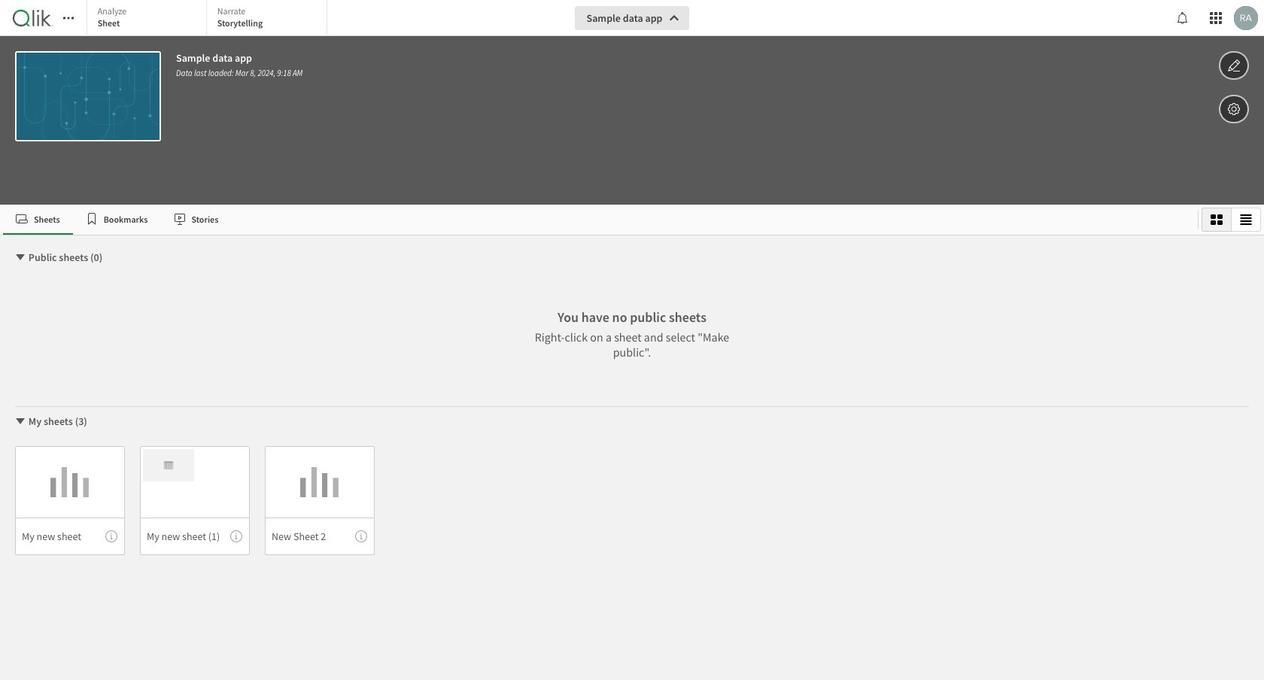 Task type: describe. For each thing, give the bounding box(es) containing it.
1 collapse image from the top
[[14, 251, 26, 263]]

ruby anderson image
[[1234, 6, 1258, 30]]

app options image
[[1228, 100, 1241, 118]]

tooltip for new sheet 2 sheet is selected. press the spacebar or enter key to open new sheet 2 sheet. use the right and left arrow keys to navigate. element
[[355, 531, 367, 543]]

edit image
[[1228, 56, 1241, 75]]



Task type: locate. For each thing, give the bounding box(es) containing it.
tooltip for my new sheet (1) sheet is selected. press the spacebar or enter key to open my new sheet (1) sheet. use the right and left arrow keys to navigate. element
[[230, 531, 242, 543]]

2 horizontal spatial menu item
[[265, 518, 375, 555]]

tooltip
[[105, 531, 117, 543], [230, 531, 242, 543], [355, 531, 367, 543]]

tooltip for my new sheet sheet is selected. press the spacebar or enter key to open my new sheet sheet. use the right and left arrow keys to navigate. element
[[105, 531, 117, 543]]

menu item for new sheet 2 sheet is selected. press the spacebar or enter key to open new sheet 2 sheet. use the right and left arrow keys to navigate. element
[[265, 518, 375, 555]]

menu item for my new sheet (1) sheet is selected. press the spacebar or enter key to open my new sheet (1) sheet. use the right and left arrow keys to navigate. element
[[140, 518, 250, 555]]

new sheet 2 sheet is selected. press the spacebar or enter key to open new sheet 2 sheet. use the right and left arrow keys to navigate. element
[[265, 446, 375, 555]]

1 tooltip from the left
[[105, 531, 117, 543]]

1 vertical spatial tab list
[[3, 205, 1192, 235]]

0 horizontal spatial tooltip
[[105, 531, 117, 543]]

tab list
[[86, 0, 331, 38], [3, 205, 1192, 235]]

2 menu item from the left
[[140, 518, 250, 555]]

2 collapse image from the top
[[14, 415, 26, 427]]

tooltip inside my new sheet sheet is selected. press the spacebar or enter key to open my new sheet sheet. use the right and left arrow keys to navigate. element
[[105, 531, 117, 543]]

my new sheet sheet is selected. press the spacebar or enter key to open my new sheet sheet. use the right and left arrow keys to navigate. element
[[15, 446, 125, 555]]

tooltip inside my new sheet (1) sheet is selected. press the spacebar or enter key to open my new sheet (1) sheet. use the right and left arrow keys to navigate. element
[[230, 531, 242, 543]]

group
[[1202, 208, 1261, 232]]

grid view image
[[1211, 214, 1223, 226]]

1 horizontal spatial menu item
[[140, 518, 250, 555]]

menu item
[[15, 518, 125, 555], [140, 518, 250, 555], [265, 518, 375, 555]]

toolbar
[[0, 0, 1264, 205]]

list view image
[[1240, 214, 1252, 226]]

0 horizontal spatial menu item
[[15, 518, 125, 555]]

0 vertical spatial collapse image
[[14, 251, 26, 263]]

collapse image
[[14, 251, 26, 263], [14, 415, 26, 427]]

application
[[0, 0, 1264, 680]]

2 horizontal spatial tooltip
[[355, 531, 367, 543]]

tooltip inside new sheet 2 sheet is selected. press the spacebar or enter key to open new sheet 2 sheet. use the right and left arrow keys to navigate. element
[[355, 531, 367, 543]]

1 horizontal spatial tooltip
[[230, 531, 242, 543]]

my new sheet (1) sheet is selected. press the spacebar or enter key to open my new sheet (1) sheet. use the right and left arrow keys to navigate. element
[[140, 446, 250, 555]]

menu item for my new sheet sheet is selected. press the spacebar or enter key to open my new sheet sheet. use the right and left arrow keys to navigate. element
[[15, 518, 125, 555]]

2 tooltip from the left
[[230, 531, 242, 543]]

1 vertical spatial collapse image
[[14, 415, 26, 427]]

3 menu item from the left
[[265, 518, 375, 555]]

0 vertical spatial tab list
[[86, 0, 331, 38]]

1 menu item from the left
[[15, 518, 125, 555]]

3 tooltip from the left
[[355, 531, 367, 543]]



